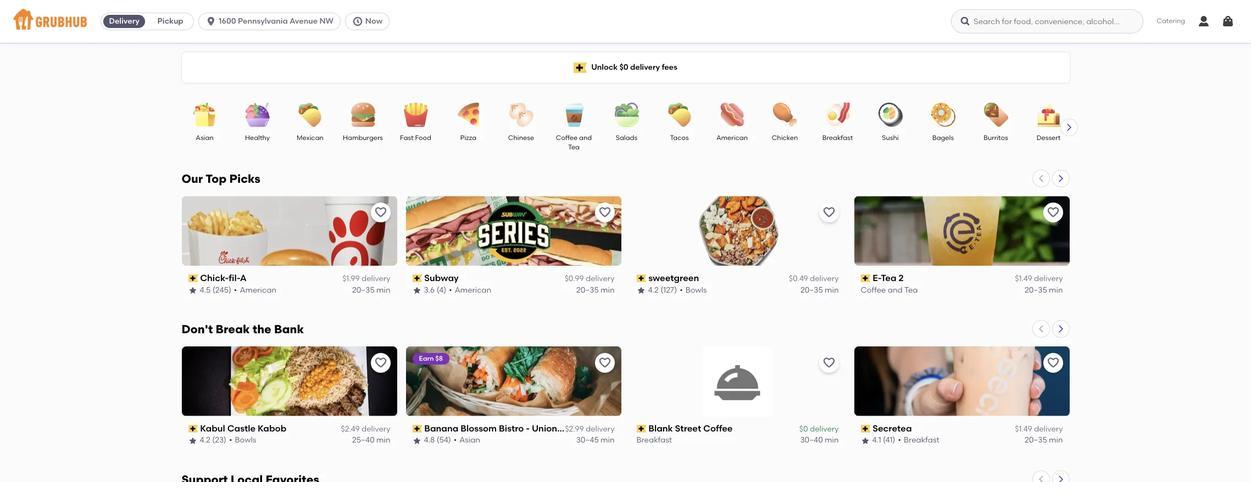 Task type: describe. For each thing, give the bounding box(es) containing it.
break
[[216, 322, 250, 336]]

catering button
[[1149, 9, 1193, 34]]

american for chick-fil-a
[[240, 285, 276, 295]]

1 vertical spatial coffee and tea
[[861, 285, 918, 295]]

kabul
[[200, 424, 225, 434]]

4.2 (23)
[[200, 436, 226, 445]]

chick-
[[200, 273, 229, 284]]

$1.99 delivery
[[342, 274, 390, 284]]

save this restaurant button for kabul castle kabob
[[371, 353, 390, 373]]

$8
[[435, 355, 443, 363]]

dessert image
[[1029, 103, 1068, 127]]

market
[[559, 424, 590, 434]]

don't
[[182, 322, 213, 336]]

banana
[[424, 424, 458, 434]]

4.1
[[872, 436, 881, 445]]

subscription pass image for kabul castle kabob
[[188, 425, 198, 433]]

kabul castle kabob logo image
[[182, 347, 397, 416]]

pennsylvania
[[238, 16, 288, 26]]

3 caret left icon image from the top
[[1036, 475, 1045, 482]]

$1.49 delivery for don't break the bank
[[1015, 425, 1063, 434]]

2 horizontal spatial tea
[[904, 285, 918, 295]]

min for subway
[[601, 285, 615, 295]]

$2.49 delivery
[[341, 425, 390, 434]]

1 horizontal spatial svg image
[[1221, 15, 1235, 28]]

caret right icon image for don't break the bank's 'caret left icon'
[[1056, 325, 1065, 333]]

pickup button
[[147, 13, 193, 30]]

$0.49
[[789, 274, 808, 284]]

the
[[253, 322, 271, 336]]

25–40
[[352, 436, 375, 445]]

save this restaurant button for chick-fil-a
[[371, 203, 390, 223]]

save this restaurant button for blank street coffee
[[819, 353, 839, 373]]

earn $8
[[419, 355, 443, 363]]

delivery for secretea
[[1034, 425, 1063, 434]]

subscription pass image for subway
[[412, 275, 422, 283]]

0 horizontal spatial breakfast
[[637, 436, 672, 445]]

(41)
[[883, 436, 895, 445]]

chinese image
[[502, 103, 540, 127]]

tacos
[[670, 134, 689, 142]]

star icon image for secretea
[[861, 437, 869, 445]]

20–35 min for subway
[[576, 285, 615, 295]]

(23)
[[212, 436, 226, 445]]

chick-fil-a logo image
[[182, 196, 397, 266]]

$1.49 for don't break the bank
[[1015, 425, 1032, 434]]

2
[[899, 273, 904, 284]]

and inside coffee and tea
[[579, 134, 592, 142]]

fast
[[400, 134, 414, 142]]

picks
[[229, 172, 260, 186]]

30–40 min
[[800, 436, 839, 445]]

star icon image for chick-fil-a
[[188, 286, 197, 295]]

american image
[[713, 103, 751, 127]]

tacos image
[[660, 103, 699, 127]]

subscription pass image for sweetgreen
[[637, 275, 646, 283]]

pizza image
[[449, 103, 488, 127]]

street
[[675, 424, 701, 434]]

sushi image
[[871, 103, 910, 127]]

4.2 for kabul castle kabob
[[200, 436, 210, 445]]

fil-
[[229, 273, 240, 284]]

caret left icon image for don't break the bank
[[1036, 325, 1045, 333]]

star icon image for sweetgreen
[[637, 286, 645, 295]]

blank street coffee
[[648, 424, 733, 434]]

3.6
[[424, 285, 435, 295]]

union
[[532, 424, 557, 434]]

hamburgers image
[[344, 103, 382, 127]]

delivery for banana blossom bistro - union market dc
[[586, 425, 615, 434]]

subway  logo image
[[406, 196, 621, 266]]

mexican image
[[291, 103, 329, 127]]

1600
[[219, 16, 236, 26]]

dessert
[[1037, 134, 1061, 142]]

$2.99 delivery
[[565, 425, 615, 434]]

20–35 for e-tea 2
[[1025, 285, 1047, 295]]

min for banana blossom bistro - union market dc
[[601, 436, 615, 445]]

save this restaurant image for 2
[[1046, 206, 1060, 219]]

$0.99 delivery
[[565, 274, 615, 284]]

main navigation navigation
[[0, 0, 1251, 43]]

kabob
[[258, 424, 286, 434]]

secretea
[[873, 424, 912, 434]]

4.2 (127)
[[648, 285, 677, 295]]

2 horizontal spatial breakfast
[[904, 436, 939, 445]]

delivery for sweetgreen
[[810, 274, 839, 284]]

sweetgreen logo image
[[630, 196, 845, 266]]

2 horizontal spatial svg image
[[1197, 15, 1210, 28]]

american for subway
[[455, 285, 491, 295]]

0 vertical spatial coffee and tea
[[556, 134, 592, 151]]

0 vertical spatial $0
[[619, 63, 628, 72]]

dc
[[592, 424, 606, 434]]

min for chick-fil-a
[[376, 285, 390, 295]]

unlock
[[591, 63, 618, 72]]

$1.99
[[342, 274, 360, 284]]

chicken
[[772, 134, 798, 142]]

4.5
[[200, 285, 211, 295]]

1 vertical spatial coffee
[[861, 285, 886, 295]]

star icon image for banana blossom bistro - union market dc
[[412, 437, 421, 445]]

svg image inside 1600 pennsylvania avenue nw button
[[206, 16, 217, 27]]

$2.99
[[565, 425, 584, 434]]

min for blank street coffee
[[825, 436, 839, 445]]

min for sweetgreen
[[825, 285, 839, 295]]

3.6 (4)
[[424, 285, 446, 295]]

unlock $0 delivery fees
[[591, 63, 677, 72]]

20–35 min for secretea
[[1025, 436, 1063, 445]]

• breakfast
[[898, 436, 939, 445]]

sushi
[[882, 134, 899, 142]]

tea inside coffee and tea
[[568, 144, 580, 151]]

chinese
[[508, 134, 534, 142]]

30–45 min
[[576, 436, 615, 445]]

• american for chick-fil-a
[[234, 285, 276, 295]]

pickup
[[157, 16, 183, 26]]

4.8
[[424, 436, 435, 445]]

$2.49
[[341, 425, 360, 434]]

salads image
[[607, 103, 646, 127]]

subscription pass image for blank street coffee
[[637, 425, 646, 433]]

now
[[365, 16, 382, 26]]

1 vertical spatial $0
[[799, 425, 808, 434]]

bagels image
[[924, 103, 962, 127]]

salads
[[616, 134, 637, 142]]

min for e-tea 2
[[1049, 285, 1063, 295]]

castle
[[227, 424, 256, 434]]

save this restaurant image for a
[[374, 206, 387, 219]]

• for subway
[[449, 285, 452, 295]]

delivery for kabul castle kabob
[[361, 425, 390, 434]]

20–35 min for e-tea 2
[[1025, 285, 1063, 295]]

30–45
[[576, 436, 599, 445]]

mexican
[[297, 134, 324, 142]]

4.5 (245)
[[200, 285, 231, 295]]

20–35 for sweetgreen
[[800, 285, 823, 295]]

nw
[[319, 16, 333, 26]]

20–35 min for sweetgreen
[[800, 285, 839, 295]]



Task type: vqa. For each thing, say whether or not it's contained in the screenshot.
right 93
no



Task type: locate. For each thing, give the bounding box(es) containing it.
and
[[579, 134, 592, 142], [888, 285, 903, 295]]

0 horizontal spatial $0
[[619, 63, 628, 72]]

$0 up 30–40
[[799, 425, 808, 434]]

1 vertical spatial $1.49
[[1015, 425, 1032, 434]]

star icon image left 4.1
[[861, 437, 869, 445]]

0 vertical spatial $1.49
[[1015, 274, 1032, 284]]

4.8 (54)
[[424, 436, 451, 445]]

asian image
[[185, 103, 224, 127]]

tea
[[568, 144, 580, 151], [881, 273, 896, 284], [904, 285, 918, 295]]

avenue
[[290, 16, 318, 26]]

subscription pass image
[[412, 275, 422, 283], [637, 275, 646, 283], [861, 275, 870, 283], [188, 425, 198, 433], [412, 425, 422, 433], [861, 425, 870, 433]]

subscription pass image for chick-fil-a
[[188, 275, 198, 283]]

healthy
[[245, 134, 270, 142]]

0 vertical spatial and
[[579, 134, 592, 142]]

1 vertical spatial and
[[888, 285, 903, 295]]

subscription pass image for banana blossom bistro - union market dc
[[412, 425, 422, 433]]

• for banana blossom bistro - union market dc
[[454, 436, 457, 445]]

earn
[[419, 355, 434, 363]]

breakfast image
[[818, 103, 857, 127]]

coffee down e-
[[861, 285, 886, 295]]

coffee and tea down e-tea 2
[[861, 285, 918, 295]]

grubhub plus flag logo image
[[574, 62, 587, 73]]

• american down "a"
[[234, 285, 276, 295]]

(245)
[[213, 285, 231, 295]]

• right (23)
[[229, 436, 232, 445]]

breakfast down blank
[[637, 436, 672, 445]]

save this restaurant button for sweetgreen
[[819, 203, 839, 223]]

our
[[182, 172, 203, 186]]

1 horizontal spatial • bowls
[[680, 285, 707, 295]]

2 vertical spatial caret left icon image
[[1036, 475, 1045, 482]]

caret left icon image
[[1036, 174, 1045, 183], [1036, 325, 1045, 333], [1036, 475, 1045, 482]]

e-
[[873, 273, 881, 284]]

save this restaurant image
[[598, 206, 611, 219], [822, 206, 835, 219], [598, 357, 611, 370], [822, 357, 835, 370]]

subscription pass image left blank
[[637, 425, 646, 433]]

1 horizontal spatial • american
[[449, 285, 491, 295]]

0 horizontal spatial • american
[[234, 285, 276, 295]]

0 horizontal spatial tea
[[568, 144, 580, 151]]

• for sweetgreen
[[680, 285, 683, 295]]

coffee and tea image
[[555, 103, 593, 127]]

bowls down sweetgreen
[[686, 285, 707, 295]]

banana blossom bistro - union market dc logo image
[[406, 347, 621, 416]]

healthy image
[[238, 103, 277, 127]]

$1.49 for our top picks
[[1015, 274, 1032, 284]]

subscription pass image left kabul
[[188, 425, 198, 433]]

30–40
[[800, 436, 823, 445]]

1 vertical spatial 4.2
[[200, 436, 210, 445]]

caret right icon image for 'caret left icon' for our top picks
[[1056, 174, 1065, 183]]

coffee right street
[[703, 424, 733, 434]]

4.2 left '(127)'
[[648, 285, 659, 295]]

20–35 for subway
[[576, 285, 599, 295]]

2 horizontal spatial coffee
[[861, 285, 886, 295]]

don't break the bank
[[182, 322, 304, 336]]

chick-fil-a
[[200, 273, 247, 284]]

burritos image
[[977, 103, 1015, 127]]

1 $1.49 from the top
[[1015, 274, 1032, 284]]

1 horizontal spatial coffee and tea
[[861, 285, 918, 295]]

american down "a"
[[240, 285, 276, 295]]

• american for subway
[[449, 285, 491, 295]]

0 horizontal spatial american
[[240, 285, 276, 295]]

1 vertical spatial tea
[[881, 273, 896, 284]]

• bowls for sweetgreen
[[680, 285, 707, 295]]

25–40 min
[[352, 436, 390, 445]]

0 vertical spatial caret left icon image
[[1036, 174, 1045, 183]]

fees
[[662, 63, 677, 72]]

2 vertical spatial tea
[[904, 285, 918, 295]]

subscription pass image left chick-
[[188, 275, 198, 283]]

0 horizontal spatial and
[[579, 134, 592, 142]]

• right (54)
[[454, 436, 457, 445]]

secretea logo image
[[854, 347, 1069, 416]]

delivery for chick-fil-a
[[361, 274, 390, 284]]

• american right (4)
[[449, 285, 491, 295]]

fast food
[[400, 134, 431, 142]]

Search for food, convenience, alcohol... search field
[[951, 9, 1144, 34]]

catering
[[1157, 17, 1185, 25]]

$1.49
[[1015, 274, 1032, 284], [1015, 425, 1032, 434]]

1 horizontal spatial tea
[[881, 273, 896, 284]]

caret right icon image
[[1065, 123, 1073, 132], [1056, 174, 1065, 183], [1056, 325, 1065, 333], [1056, 475, 1065, 482]]

• down fil-
[[234, 285, 237, 295]]

delivery for subway
[[586, 274, 615, 284]]

• american
[[234, 285, 276, 295], [449, 285, 491, 295]]

• for kabul castle kabob
[[229, 436, 232, 445]]

star icon image left 3.6 on the bottom left of page
[[412, 286, 421, 295]]

1 vertical spatial caret left icon image
[[1036, 325, 1045, 333]]

save this restaurant button for e-tea 2
[[1043, 203, 1063, 223]]

star icon image left the 4.5
[[188, 286, 197, 295]]

• bowls
[[680, 285, 707, 295], [229, 436, 256, 445]]

$0.49 delivery
[[789, 274, 839, 284]]

20–35 for secretea
[[1025, 436, 1047, 445]]

1 horizontal spatial american
[[455, 285, 491, 295]]

2 $1.49 delivery from the top
[[1015, 425, 1063, 434]]

kabul castle kabob
[[200, 424, 286, 434]]

2 • american from the left
[[449, 285, 491, 295]]

4.2
[[648, 285, 659, 295], [200, 436, 210, 445]]

star icon image
[[188, 286, 197, 295], [412, 286, 421, 295], [637, 286, 645, 295], [188, 437, 197, 445], [412, 437, 421, 445], [861, 437, 869, 445]]

0 horizontal spatial • bowls
[[229, 436, 256, 445]]

and down the 2
[[888, 285, 903, 295]]

delivery for blank street coffee
[[810, 425, 839, 434]]

min for secretea
[[1049, 436, 1063, 445]]

4.1 (41)
[[872, 436, 895, 445]]

save this restaurant image for kabob
[[374, 357, 387, 370]]

blank
[[648, 424, 673, 434]]

4.2 for sweetgreen
[[648, 285, 659, 295]]

delivery for e-tea 2
[[1034, 274, 1063, 284]]

• for chick-fil-a
[[234, 285, 237, 295]]

2 vertical spatial coffee
[[703, 424, 733, 434]]

now button
[[345, 13, 394, 30]]

0 vertical spatial bowls
[[686, 285, 707, 295]]

bowls for kabul castle kabob
[[235, 436, 256, 445]]

$1.49 delivery
[[1015, 274, 1063, 284], [1015, 425, 1063, 434]]

20–35 min for chick-fil-a
[[352, 285, 390, 295]]

subscription pass image left sweetgreen
[[637, 275, 646, 283]]

food
[[415, 134, 431, 142]]

save this restaurant button
[[371, 203, 390, 223], [595, 203, 615, 223], [819, 203, 839, 223], [1043, 203, 1063, 223], [371, 353, 390, 373], [595, 353, 615, 373], [819, 353, 839, 373], [1043, 353, 1063, 373]]

save this restaurant image for subway
[[598, 206, 611, 219]]

0 horizontal spatial subscription pass image
[[188, 275, 198, 283]]

1 • american from the left
[[234, 285, 276, 295]]

and down coffee and tea image
[[579, 134, 592, 142]]

(54)
[[437, 436, 451, 445]]

e-tea 2
[[873, 273, 904, 284]]

subscription pass image left e-
[[861, 275, 870, 283]]

0 vertical spatial subscription pass image
[[188, 275, 198, 283]]

coffee
[[556, 134, 578, 142], [861, 285, 886, 295], [703, 424, 733, 434]]

0 vertical spatial $1.49 delivery
[[1015, 274, 1063, 284]]

subscription pass image for e-tea 2
[[861, 275, 870, 283]]

bowls
[[686, 285, 707, 295], [235, 436, 256, 445]]

save this restaurant image for sweetgreen
[[822, 206, 835, 219]]

2 horizontal spatial american
[[716, 134, 748, 142]]

bistro
[[499, 424, 524, 434]]

1 vertical spatial asian
[[459, 436, 480, 445]]

our top picks
[[182, 172, 260, 186]]

• bowls down kabul castle kabob
[[229, 436, 256, 445]]

1 horizontal spatial asian
[[459, 436, 480, 445]]

1 vertical spatial bowls
[[235, 436, 256, 445]]

subscription pass image for secretea
[[861, 425, 870, 433]]

1 vertical spatial subscription pass image
[[637, 425, 646, 433]]

1 vertical spatial • bowls
[[229, 436, 256, 445]]

a
[[240, 273, 247, 284]]

asian down blossom
[[459, 436, 480, 445]]

save this restaurant button for secretea
[[1043, 353, 1063, 373]]

svg image
[[1221, 15, 1235, 28], [206, 16, 217, 27]]

1 horizontal spatial subscription pass image
[[637, 425, 646, 433]]

20–35 min
[[352, 285, 390, 295], [576, 285, 615, 295], [800, 285, 839, 295], [1025, 285, 1063, 295], [1025, 436, 1063, 445]]

0 vertical spatial coffee
[[556, 134, 578, 142]]

bank
[[274, 322, 304, 336]]

burritos
[[984, 134, 1008, 142]]

chicken image
[[766, 103, 804, 127]]

• asian
[[454, 436, 480, 445]]

star icon image for subway
[[412, 286, 421, 295]]

fast food image
[[396, 103, 435, 127]]

caret left icon image for our top picks
[[1036, 174, 1045, 183]]

banana blossom bistro - union market dc
[[424, 424, 606, 434]]

$1.49 delivery for our top picks
[[1015, 274, 1063, 284]]

0 horizontal spatial 4.2
[[200, 436, 210, 445]]

svg image inside now button
[[352, 16, 363, 27]]

0 horizontal spatial svg image
[[352, 16, 363, 27]]

blossom
[[461, 424, 497, 434]]

pizza
[[460, 134, 476, 142]]

delivery button
[[101, 13, 147, 30]]

american down american image
[[716, 134, 748, 142]]

bagels
[[932, 134, 954, 142]]

blank street coffee logo image
[[703, 347, 772, 416]]

subscription pass image left banana
[[412, 425, 422, 433]]

subway
[[424, 273, 459, 284]]

e-tea 2 logo image
[[854, 196, 1069, 266]]

star icon image left 4.2 (23)
[[188, 437, 197, 445]]

breakfast
[[822, 134, 853, 142], [637, 436, 672, 445], [904, 436, 939, 445]]

delivery
[[109, 16, 139, 26]]

1600 pennsylvania avenue nw
[[219, 16, 333, 26]]

asian
[[196, 134, 214, 142], [459, 436, 480, 445]]

hamburgers
[[343, 134, 383, 142]]

0 horizontal spatial svg image
[[206, 16, 217, 27]]

star icon image left 4.8 on the bottom left
[[412, 437, 421, 445]]

1600 pennsylvania avenue nw button
[[198, 13, 345, 30]]

bowls for sweetgreen
[[686, 285, 707, 295]]

save this restaurant image for blank street coffee
[[822, 357, 835, 370]]

1 horizontal spatial $0
[[799, 425, 808, 434]]

star icon image left 4.2 (127)
[[637, 286, 645, 295]]

$0 delivery
[[799, 425, 839, 434]]

breakfast down breakfast 'image'
[[822, 134, 853, 142]]

(127)
[[661, 285, 677, 295]]

20–35 for chick-fil-a
[[352, 285, 375, 295]]

• right (4)
[[449, 285, 452, 295]]

svg image
[[1197, 15, 1210, 28], [352, 16, 363, 27], [960, 16, 971, 27]]

• right (41)
[[898, 436, 901, 445]]

• for secretea
[[898, 436, 901, 445]]

coffee and tea down coffee and tea image
[[556, 134, 592, 151]]

breakfast down secretea
[[904, 436, 939, 445]]

1 horizontal spatial and
[[888, 285, 903, 295]]

(4)
[[437, 285, 446, 295]]

1 vertical spatial $1.49 delivery
[[1015, 425, 1063, 434]]

subscription pass image
[[188, 275, 198, 283], [637, 425, 646, 433]]

subscription pass image left secretea
[[861, 425, 870, 433]]

1 horizontal spatial coffee
[[703, 424, 733, 434]]

• bowls down sweetgreen
[[680, 285, 707, 295]]

1 horizontal spatial bowls
[[686, 285, 707, 295]]

subscription pass image left subway
[[412, 275, 422, 283]]

0 vertical spatial asian
[[196, 134, 214, 142]]

0 horizontal spatial bowls
[[235, 436, 256, 445]]

caret right icon image for 3rd 'caret left icon' from the top
[[1056, 475, 1065, 482]]

0 vertical spatial 4.2
[[648, 285, 659, 295]]

top
[[205, 172, 227, 186]]

save this restaurant image
[[374, 206, 387, 219], [1046, 206, 1060, 219], [374, 357, 387, 370], [1046, 357, 1060, 370]]

• right '(127)'
[[680, 285, 683, 295]]

1 horizontal spatial 4.2
[[648, 285, 659, 295]]

coffee inside coffee and tea
[[556, 134, 578, 142]]

coffee down coffee and tea image
[[556, 134, 578, 142]]

star icon image for kabul castle kabob
[[188, 437, 197, 445]]

2 $1.49 from the top
[[1015, 425, 1032, 434]]

-
[[526, 424, 530, 434]]

2 caret left icon image from the top
[[1036, 325, 1045, 333]]

save this restaurant button for subway
[[595, 203, 615, 223]]

• bowls for kabul castle kabob
[[229, 436, 256, 445]]

min
[[376, 285, 390, 295], [601, 285, 615, 295], [825, 285, 839, 295], [1049, 285, 1063, 295], [376, 436, 390, 445], [601, 436, 615, 445], [825, 436, 839, 445], [1049, 436, 1063, 445]]

1 horizontal spatial svg image
[[960, 16, 971, 27]]

1 $1.49 delivery from the top
[[1015, 274, 1063, 284]]

1 caret left icon image from the top
[[1036, 174, 1045, 183]]

0 vertical spatial tea
[[568, 144, 580, 151]]

$0 right the unlock
[[619, 63, 628, 72]]

0 horizontal spatial coffee and tea
[[556, 134, 592, 151]]

delivery
[[630, 63, 660, 72], [361, 274, 390, 284], [586, 274, 615, 284], [810, 274, 839, 284], [1034, 274, 1063, 284], [361, 425, 390, 434], [586, 425, 615, 434], [810, 425, 839, 434], [1034, 425, 1063, 434]]

american right (4)
[[455, 285, 491, 295]]

1 horizontal spatial breakfast
[[822, 134, 853, 142]]

0 vertical spatial • bowls
[[680, 285, 707, 295]]

0 horizontal spatial asian
[[196, 134, 214, 142]]

bowls down kabul castle kabob
[[235, 436, 256, 445]]

0 horizontal spatial coffee
[[556, 134, 578, 142]]

$0.99
[[565, 274, 584, 284]]

4.2 down kabul
[[200, 436, 210, 445]]

min for kabul castle kabob
[[376, 436, 390, 445]]

asian down asian image
[[196, 134, 214, 142]]



